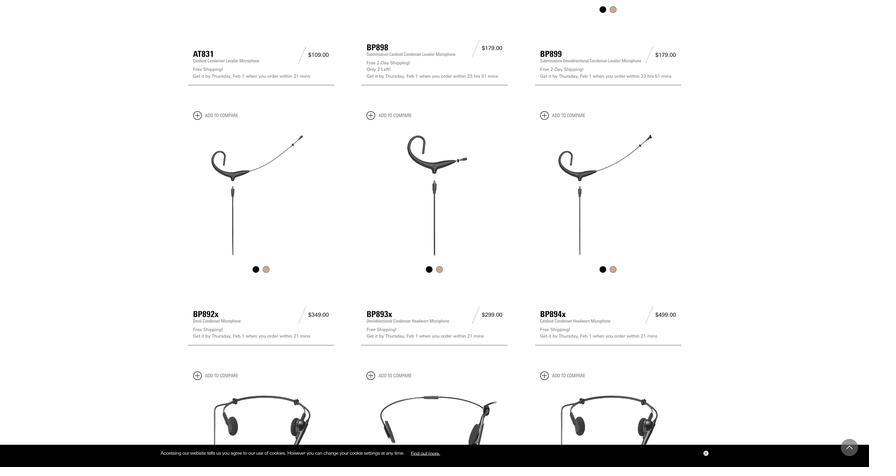 Task type: locate. For each thing, give the bounding box(es) containing it.
compare
[[220, 113, 238, 119], [394, 113, 412, 119], [567, 113, 586, 119], [220, 373, 238, 379], [394, 373, 412, 379], [567, 373, 586, 379]]

21 for bp892x
[[294, 334, 299, 339]]

21
[[294, 74, 299, 79], [294, 334, 299, 339], [468, 334, 473, 339], [641, 334, 647, 339]]

microphone
[[436, 52, 456, 57], [240, 58, 259, 64], [622, 58, 642, 64], [221, 319, 241, 324], [430, 319, 450, 324], [591, 319, 611, 324]]

free up only
[[367, 60, 376, 65]]

it down only
[[375, 74, 378, 79]]

when
[[246, 74, 257, 79], [420, 74, 431, 79], [593, 74, 605, 79], [246, 334, 257, 339], [420, 334, 431, 339], [593, 334, 605, 339]]

free down the bp893x
[[367, 327, 376, 332]]

0 horizontal spatial headworn
[[412, 319, 429, 324]]

it
[[202, 74, 204, 79], [375, 74, 378, 79], [549, 74, 552, 79], [202, 334, 204, 339], [375, 334, 378, 339], [549, 334, 552, 339]]

1 vertical spatial cardioid
[[193, 58, 207, 64]]

shipping!
[[391, 60, 410, 65], [203, 67, 223, 72], [564, 67, 584, 72], [203, 327, 223, 332], [377, 327, 397, 332], [551, 327, 571, 332]]

1 inside free 2 -day shipping! only 2 left! get it by thursday, feb 1 when you order within 23 hrs 51 mins
[[416, 74, 418, 79]]

$109.00
[[309, 52, 329, 58]]

our left the website
[[183, 451, 189, 456]]

bp894x image
[[541, 126, 677, 262]]

get down at831
[[193, 74, 200, 79]]

day down "bp899"
[[555, 67, 563, 72]]

thursday, down left! at the left top
[[386, 74, 406, 79]]

when inside free 2 -day shipping! only 2 left! get it by thursday, feb 1 when you order within 23 hrs 51 mins
[[420, 74, 431, 79]]

day up left! at the left top
[[381, 60, 389, 65]]

condenser inside at831 cardioid condenser lavalier microphone
[[208, 58, 225, 64]]

1 vertical spatial day
[[555, 67, 563, 72]]

1 horizontal spatial our
[[249, 451, 255, 456]]

divider line image
[[470, 40, 482, 57], [297, 46, 309, 64], [644, 46, 656, 64], [297, 307, 309, 324], [470, 307, 482, 324], [644, 307, 656, 324]]

headworn inside bp893x omnidirectional condenser headworn microphone
[[412, 319, 429, 324]]

subminiature for bp899
[[541, 58, 562, 64]]

1 23 from the left
[[468, 74, 473, 79]]

- down bp898
[[380, 60, 381, 65]]

- down "bp899"
[[554, 67, 555, 72]]

use
[[256, 451, 263, 456]]

bp899
[[541, 49, 562, 59]]

can
[[315, 451, 323, 456]]

2 hrs from the left
[[648, 74, 654, 79]]

add to compare
[[205, 113, 238, 119], [379, 113, 412, 119], [553, 113, 586, 119], [205, 373, 238, 379], [379, 373, 412, 379], [553, 373, 586, 379]]

1 51 from the left
[[482, 74, 487, 79]]

0 horizontal spatial our
[[183, 451, 189, 456]]

by down bp892x omni condenser microphone
[[206, 334, 211, 339]]

hrs inside free 2 -day shipping! get it by thursday, feb 1 when you order within 23 hrs 51 mins
[[648, 74, 654, 79]]

by
[[206, 74, 211, 79], [379, 74, 384, 79], [553, 74, 558, 79], [206, 334, 211, 339], [379, 334, 384, 339], [553, 334, 558, 339]]

51 inside free 2 -day shipping! get it by thursday, feb 1 when you order within 23 hrs 51 mins
[[656, 74, 661, 79]]

divider line image for bp892x
[[297, 307, 309, 324]]

- for left!
[[380, 60, 381, 65]]

1 horizontal spatial 23
[[641, 74, 647, 79]]

1 horizontal spatial hrs
[[648, 74, 654, 79]]

order inside free 2 -day shipping! get it by thursday, feb 1 when you order within 23 hrs 51 mins
[[615, 74, 626, 79]]

feb inside free 2 -day shipping! only 2 left! get it by thursday, feb 1 when you order within 23 hrs 51 mins
[[407, 74, 414, 79]]

headworn
[[412, 319, 429, 324], [574, 319, 590, 324]]

cardioid for at831
[[193, 58, 207, 64]]

0 vertical spatial subminiature
[[367, 52, 389, 57]]

thursday, inside free 2 -day shipping! only 2 left! get it by thursday, feb 1 when you order within 23 hrs 51 mins
[[386, 74, 406, 79]]

2 vertical spatial cardioid
[[541, 319, 554, 324]]

2 for get
[[551, 67, 554, 72]]

condenser inside bp899 subminiature omnidirectional condenser lavalier microphone
[[590, 58, 608, 64]]

thursday, down at831 cardioid condenser lavalier microphone
[[212, 74, 232, 79]]

1 horizontal spatial omnidirectional
[[563, 58, 589, 64]]

subminiature inside bp898 subminiature cardioid condenser lavalier microphone
[[367, 52, 389, 57]]

lavalier inside bp898 subminiature cardioid condenser lavalier microphone
[[423, 52, 435, 57]]

your
[[340, 451, 349, 456]]

1
[[242, 74, 245, 79], [416, 74, 418, 79], [589, 74, 592, 79], [242, 334, 245, 339], [416, 334, 418, 339], [589, 334, 592, 339]]

free 2 -day shipping! get it by thursday, feb 1 when you order within 23 hrs 51 mins
[[541, 67, 672, 79]]

1 horizontal spatial $179.00
[[656, 52, 677, 58]]

subminiature
[[367, 52, 389, 57], [541, 58, 562, 64]]

free shipping! get it by thursday, feb 1 when you order within 21 mins for bp893x
[[367, 327, 484, 339]]

1 vertical spatial omnidirectional
[[367, 319, 393, 324]]

bp893x image
[[367, 126, 503, 262]]

option group
[[540, 4, 677, 15], [193, 265, 330, 275], [366, 265, 504, 275], [540, 265, 677, 275]]

0 horizontal spatial subminiature
[[367, 52, 389, 57]]

51 inside free 2 -day shipping! only 2 left! get it by thursday, feb 1 when you order within 23 hrs 51 mins
[[482, 74, 487, 79]]

mins
[[300, 74, 311, 79], [488, 74, 498, 79], [662, 74, 672, 79], [300, 334, 311, 339], [474, 334, 484, 339], [648, 334, 658, 339]]

1 headworn from the left
[[412, 319, 429, 324]]

1 horizontal spatial day
[[555, 67, 563, 72]]

0 horizontal spatial $179.00
[[482, 45, 503, 52]]

order
[[268, 74, 279, 79], [441, 74, 452, 79], [615, 74, 626, 79], [268, 334, 279, 339], [441, 334, 452, 339], [615, 334, 626, 339]]

mins inside free 2 -day shipping! get it by thursday, feb 1 when you order within 23 hrs 51 mins
[[662, 74, 672, 79]]

microphone inside at831 cardioid condenser lavalier microphone
[[240, 58, 259, 64]]

within
[[280, 74, 293, 79], [454, 74, 466, 79], [627, 74, 640, 79], [280, 334, 293, 339], [454, 334, 466, 339], [627, 334, 640, 339]]

bp892x omni condenser microphone
[[193, 309, 241, 324]]

hrs
[[474, 74, 481, 79], [648, 74, 654, 79]]

add to compare button
[[193, 112, 238, 120], [367, 112, 412, 120], [541, 112, 586, 120], [193, 372, 238, 380], [367, 372, 412, 380], [541, 372, 586, 380]]

by down the bp893x
[[379, 334, 384, 339]]

subminiature inside bp899 subminiature omnidirectional condenser lavalier microphone
[[541, 58, 562, 64]]

within inside free 2 -day shipping! only 2 left! get it by thursday, feb 1 when you order within 23 hrs 51 mins
[[454, 74, 466, 79]]

0 vertical spatial omnidirectional
[[563, 58, 589, 64]]

2 horizontal spatial lavalier
[[609, 58, 621, 64]]

shipping! up left! at the left top
[[391, 60, 410, 65]]

1 horizontal spatial cardioid
[[390, 52, 403, 57]]

condenser inside "bp894x cardioid condenser headworn microphone"
[[555, 319, 573, 324]]

lavalier for bp898
[[423, 52, 435, 57]]

day for by
[[555, 67, 563, 72]]

cardioid inside at831 cardioid condenser lavalier microphone
[[193, 58, 207, 64]]

lavalier up free 2 -day shipping! get it by thursday, feb 1 when you order within 23 hrs 51 mins
[[609, 58, 621, 64]]

1 horizontal spatial -
[[554, 67, 555, 72]]

0 vertical spatial cardioid
[[390, 52, 403, 57]]

cross image
[[705, 453, 707, 455]]

it down 'omni'
[[202, 334, 204, 339]]

1 horizontal spatial subminiature
[[541, 58, 562, 64]]

lavalier up free 2 -day shipping! only 2 left! get it by thursday, feb 1 when you order within 23 hrs 51 mins
[[423, 52, 435, 57]]

headworn inside "bp894x cardioid condenser headworn microphone"
[[574, 319, 590, 324]]

mins inside free 2 -day shipping! only 2 left! get it by thursday, feb 1 when you order within 23 hrs 51 mins
[[488, 74, 498, 79]]

get down only
[[367, 74, 374, 79]]

pro8hex image
[[193, 386, 329, 468]]

our
[[183, 451, 189, 456], [249, 451, 255, 456]]

51
[[482, 74, 487, 79], [656, 74, 661, 79]]

microphone inside "bp894x cardioid condenser headworn microphone"
[[591, 319, 611, 324]]

condenser inside bp893x omnidirectional condenser headworn microphone
[[394, 319, 411, 324]]

lavalier
[[423, 52, 435, 57], [226, 58, 239, 64], [609, 58, 621, 64]]

free shipping! get it by thursday, feb 1 when you order within 21 mins
[[193, 67, 311, 79], [193, 327, 311, 339], [367, 327, 484, 339], [541, 327, 658, 339]]

1 horizontal spatial lavalier
[[423, 52, 435, 57]]

of
[[265, 451, 269, 456]]

1 vertical spatial -
[[554, 67, 555, 72]]

free inside free 2 -day shipping! get it by thursday, feb 1 when you order within 23 hrs 51 mins
[[541, 67, 550, 72]]

when inside free 2 -day shipping! get it by thursday, feb 1 when you order within 23 hrs 51 mins
[[593, 74, 605, 79]]

0 vertical spatial day
[[381, 60, 389, 65]]

by down bp894x
[[553, 334, 558, 339]]

0 horizontal spatial 23
[[468, 74, 473, 79]]

lavalier inside at831 cardioid condenser lavalier microphone
[[226, 58, 239, 64]]

2
[[377, 60, 380, 65], [378, 67, 380, 72], [551, 67, 554, 72]]

2 horizontal spatial cardioid
[[541, 319, 554, 324]]

free inside free 2 -day shipping! only 2 left! get it by thursday, feb 1 when you order within 23 hrs 51 mins
[[367, 60, 376, 65]]

bp892x
[[193, 309, 219, 319]]

- inside free 2 -day shipping! only 2 left! get it by thursday, feb 1 when you order within 23 hrs 51 mins
[[380, 60, 381, 65]]

0 horizontal spatial lavalier
[[226, 58, 239, 64]]

1 horizontal spatial headworn
[[574, 319, 590, 324]]

headworn for bp893x
[[412, 319, 429, 324]]

-
[[380, 60, 381, 65], [554, 67, 555, 72]]

our left "use"
[[249, 451, 255, 456]]

option group for bp893x
[[366, 265, 504, 275]]

condenser inside bp892x omni condenser microphone
[[203, 319, 220, 324]]

2 inside free 2 -day shipping! get it by thursday, feb 1 when you order within 23 hrs 51 mins
[[551, 67, 554, 72]]

divider line image for bp894x
[[644, 307, 656, 324]]

0 horizontal spatial day
[[381, 60, 389, 65]]

2 left left! at the left top
[[378, 67, 380, 72]]

2 headworn from the left
[[574, 319, 590, 324]]

bp893x omnidirectional condenser headworn microphone
[[367, 309, 450, 324]]

omnidirectional
[[563, 58, 589, 64], [367, 319, 393, 324]]

shipping! inside free 2 -day shipping! get it by thursday, feb 1 when you order within 23 hrs 51 mins
[[564, 67, 584, 72]]

find out more. link
[[406, 448, 446, 459]]

more.
[[429, 451, 441, 456]]

0 horizontal spatial -
[[380, 60, 381, 65]]

it down bp894x
[[549, 334, 552, 339]]

lavalier right at831
[[226, 58, 239, 64]]

lavalier inside bp899 subminiature omnidirectional condenser lavalier microphone
[[609, 58, 621, 64]]

it inside free 2 -day shipping! only 2 left! get it by thursday, feb 1 when you order within 23 hrs 51 mins
[[375, 74, 378, 79]]

2 down "bp899"
[[551, 67, 554, 72]]

0 vertical spatial -
[[380, 60, 381, 65]]

omnidirectional inside bp899 subminiature omnidirectional condenser lavalier microphone
[[563, 58, 589, 64]]

feb down bp893x omnidirectional condenser headworn microphone
[[407, 334, 414, 339]]

- inside free 2 -day shipping! get it by thursday, feb 1 when you order within 23 hrs 51 mins
[[554, 67, 555, 72]]

free shipping! get it by thursday, feb 1 when you order within 21 mins for bp892x
[[193, 327, 311, 339]]

$499.00
[[656, 312, 677, 319]]

1 hrs from the left
[[474, 74, 481, 79]]

order inside free 2 -day shipping! only 2 left! get it by thursday, feb 1 when you order within 23 hrs 51 mins
[[441, 74, 452, 79]]

$299.00
[[482, 312, 503, 319]]

cardioid inside "bp894x cardioid condenser headworn microphone"
[[541, 319, 554, 324]]

2 our from the left
[[249, 451, 255, 456]]

0 horizontal spatial cardioid
[[193, 58, 207, 64]]

accessing
[[161, 451, 181, 456]]

condenser for bp893x
[[394, 319, 411, 324]]

condenser for bp892x
[[203, 319, 220, 324]]

free down "bp899"
[[541, 67, 550, 72]]

day
[[381, 60, 389, 65], [555, 67, 563, 72]]

2 51 from the left
[[656, 74, 661, 79]]

bp899 subminiature omnidirectional condenser lavalier microphone
[[541, 49, 642, 64]]

0 horizontal spatial hrs
[[474, 74, 481, 79]]

day inside free 2 -day shipping! only 2 left! get it by thursday, feb 1 when you order within 23 hrs 51 mins
[[381, 60, 389, 65]]

you inside free 2 -day shipping! get it by thursday, feb 1 when you order within 23 hrs 51 mins
[[606, 74, 614, 79]]

settings
[[364, 451, 380, 456]]

1 horizontal spatial 51
[[656, 74, 661, 79]]

condenser for at831
[[208, 58, 225, 64]]

shipping! down at831
[[203, 67, 223, 72]]

cookie
[[350, 451, 363, 456]]

you
[[259, 74, 266, 79], [432, 74, 440, 79], [606, 74, 614, 79], [259, 334, 266, 339], [432, 334, 440, 339], [606, 334, 614, 339], [222, 451, 230, 456], [307, 451, 314, 456]]

thursday, down "bp899"
[[559, 74, 579, 79]]

add
[[205, 113, 213, 119], [379, 113, 387, 119], [553, 113, 561, 119], [205, 373, 213, 379], [379, 373, 387, 379], [553, 373, 561, 379]]

shipping! down bp899 subminiature omnidirectional condenser lavalier microphone
[[564, 67, 584, 72]]

feb down bp898 subminiature cardioid condenser lavalier microphone
[[407, 74, 414, 79]]

0 horizontal spatial 51
[[482, 74, 487, 79]]

by down left! at the left top
[[379, 74, 384, 79]]

option group for bp892x
[[193, 265, 330, 275]]

us
[[216, 451, 221, 456]]

$179.00
[[482, 45, 503, 52], [656, 52, 677, 58]]

to
[[214, 113, 219, 119], [388, 113, 393, 119], [562, 113, 566, 119], [214, 373, 219, 379], [388, 373, 393, 379], [562, 373, 566, 379], [243, 451, 247, 456]]

shipping! down bp892x omni condenser microphone
[[203, 327, 223, 332]]

0 horizontal spatial omnidirectional
[[367, 319, 393, 324]]

get down bp894x
[[541, 334, 548, 339]]

get down "bp899"
[[541, 74, 548, 79]]

cardioid
[[390, 52, 403, 57], [193, 58, 207, 64], [541, 319, 554, 324]]

1 vertical spatial subminiature
[[541, 58, 562, 64]]

bp892x image
[[193, 126, 329, 262]]

change
[[324, 451, 339, 456]]

2 23 from the left
[[641, 74, 647, 79]]

thursday, inside free 2 -day shipping! get it by thursday, feb 1 when you order within 23 hrs 51 mins
[[559, 74, 579, 79]]

it down "bp899"
[[549, 74, 552, 79]]

thursday,
[[212, 74, 232, 79], [386, 74, 406, 79], [559, 74, 579, 79], [212, 334, 232, 339], [386, 334, 406, 339], [559, 334, 579, 339]]

condenser for bp894x
[[555, 319, 573, 324]]

1 our from the left
[[183, 451, 189, 456]]

condenser
[[404, 52, 422, 57], [208, 58, 225, 64], [590, 58, 608, 64], [203, 319, 220, 324], [394, 319, 411, 324], [555, 319, 573, 324]]

23
[[468, 74, 473, 79], [641, 74, 647, 79]]

2 down bp898
[[377, 60, 380, 65]]

by down "bp899"
[[553, 74, 558, 79]]

free
[[367, 60, 376, 65], [193, 67, 202, 72], [541, 67, 550, 72], [193, 327, 202, 332], [367, 327, 376, 332], [541, 327, 550, 332]]

atm73 image
[[367, 386, 503, 468]]

feb
[[233, 74, 241, 79], [407, 74, 414, 79], [581, 74, 588, 79], [233, 334, 241, 339], [407, 334, 414, 339], [581, 334, 588, 339]]

cardioid for bp894x
[[541, 319, 554, 324]]

by inside free 2 -day shipping! get it by thursday, feb 1 when you order within 23 hrs 51 mins
[[553, 74, 558, 79]]

agree
[[231, 451, 242, 456]]

feb down bp899 subminiature omnidirectional condenser lavalier microphone
[[581, 74, 588, 79]]

day inside free 2 -day shipping! get it by thursday, feb 1 when you order within 23 hrs 51 mins
[[555, 67, 563, 72]]

get
[[193, 74, 200, 79], [367, 74, 374, 79], [541, 74, 548, 79], [193, 334, 200, 339], [367, 334, 374, 339], [541, 334, 548, 339]]

get inside free 2 -day shipping! only 2 left! get it by thursday, feb 1 when you order within 23 hrs 51 mins
[[367, 74, 374, 79]]

free down bp894x
[[541, 327, 550, 332]]



Task type: vqa. For each thing, say whether or not it's contained in the screenshot.


Task type: describe. For each thing, give the bounding box(es) containing it.
website
[[190, 451, 206, 456]]

day for left!
[[381, 60, 389, 65]]

arrow up image
[[847, 445, 853, 451]]

divider line image for bp899
[[644, 46, 656, 64]]

out
[[421, 451, 428, 456]]

divider line image for bp898
[[470, 40, 482, 57]]

cookies.
[[270, 451, 286, 456]]

2 for only
[[377, 60, 380, 65]]

$179.00 for bp898
[[482, 45, 503, 52]]

free down 'omni'
[[193, 327, 202, 332]]

get down the bp893x
[[367, 334, 374, 339]]

feb down "bp894x cardioid condenser headworn microphone"
[[581, 334, 588, 339]]

21 for bp894x
[[641, 334, 647, 339]]

left!
[[382, 67, 391, 72]]

1 inside free 2 -day shipping! get it by thursday, feb 1 when you order within 23 hrs 51 mins
[[589, 74, 592, 79]]

at
[[381, 451, 385, 456]]

any
[[386, 451, 393, 456]]

free down at831
[[193, 67, 202, 72]]

23 inside free 2 -day shipping! get it by thursday, feb 1 when you order within 23 hrs 51 mins
[[641, 74, 647, 79]]

find out more.
[[411, 451, 441, 456]]

shipping! inside free 2 -day shipping! only 2 left! get it by thursday, feb 1 when you order within 23 hrs 51 mins
[[391, 60, 410, 65]]

divider line image for at831
[[297, 46, 309, 64]]

time.
[[395, 451, 405, 456]]

at831 cardioid condenser lavalier microphone
[[193, 49, 259, 64]]

atm75 image
[[541, 386, 677, 468]]

subminiature for bp898
[[367, 52, 389, 57]]

$179.00 for bp899
[[656, 52, 677, 58]]

accessing our website tells us you agree to our use of cookies. however you can change your cookie settings at any time.
[[161, 451, 406, 456]]

bp893x
[[367, 309, 392, 319]]

however
[[288, 451, 306, 456]]

it down at831
[[202, 74, 204, 79]]

feb down at831 cardioid condenser lavalier microphone
[[233, 74, 241, 79]]

hrs inside free 2 -day shipping! only 2 left! get it by thursday, feb 1 when you order within 23 hrs 51 mins
[[474, 74, 481, 79]]

microphone inside bp898 subminiature cardioid condenser lavalier microphone
[[436, 52, 456, 57]]

shipping! down the bp893x
[[377, 327, 397, 332]]

lavalier for bp899
[[609, 58, 621, 64]]

bp898
[[367, 42, 389, 52]]

option group for bp894x
[[540, 265, 677, 275]]

23 inside free 2 -day shipping! only 2 left! get it by thursday, feb 1 when you order within 23 hrs 51 mins
[[468, 74, 473, 79]]

it down the bp893x
[[375, 334, 378, 339]]

omnidirectional inside bp893x omnidirectional condenser headworn microphone
[[367, 319, 393, 324]]

within inside free 2 -day shipping! get it by thursday, feb 1 when you order within 23 hrs 51 mins
[[627, 74, 640, 79]]

cardioid inside bp898 subminiature cardioid condenser lavalier microphone
[[390, 52, 403, 57]]

21 for bp893x
[[468, 334, 473, 339]]

free shipping! get it by thursday, feb 1 when you order within 21 mins for bp894x
[[541, 327, 658, 339]]

- for by
[[554, 67, 555, 72]]

get down 'omni'
[[193, 334, 200, 339]]

by inside free 2 -day shipping! only 2 left! get it by thursday, feb 1 when you order within 23 hrs 51 mins
[[379, 74, 384, 79]]

thursday, down bp892x omni condenser microphone
[[212, 334, 232, 339]]

free 2 -day shipping! only 2 left! get it by thursday, feb 1 when you order within 23 hrs 51 mins
[[367, 60, 498, 79]]

bp894x
[[541, 309, 566, 319]]

get inside free 2 -day shipping! get it by thursday, feb 1 when you order within 23 hrs 51 mins
[[541, 74, 548, 79]]

bp894x cardioid condenser headworn microphone
[[541, 309, 611, 324]]

thursday, down bp893x omnidirectional condenser headworn microphone
[[386, 334, 406, 339]]

at831
[[193, 49, 214, 59]]

thursday, down "bp894x cardioid condenser headworn microphone"
[[559, 334, 579, 339]]

you inside free 2 -day shipping! only 2 left! get it by thursday, feb 1 when you order within 23 hrs 51 mins
[[432, 74, 440, 79]]

it inside free 2 -day shipping! get it by thursday, feb 1 when you order within 23 hrs 51 mins
[[549, 74, 552, 79]]

microphone inside bp893x omnidirectional condenser headworn microphone
[[430, 319, 450, 324]]

omni
[[193, 319, 202, 324]]

$349.00
[[309, 312, 329, 319]]

microphone inside bp899 subminiature omnidirectional condenser lavalier microphone
[[622, 58, 642, 64]]

feb down bp892x omni condenser microphone
[[233, 334, 241, 339]]

find
[[411, 451, 420, 456]]

by down at831
[[206, 74, 211, 79]]

headworn for bp894x
[[574, 319, 590, 324]]

tells
[[207, 451, 215, 456]]

bp898 subminiature cardioid condenser lavalier microphone
[[367, 42, 456, 57]]

divider line image for bp893x
[[470, 307, 482, 324]]

feb inside free 2 -day shipping! get it by thursday, feb 1 when you order within 23 hrs 51 mins
[[581, 74, 588, 79]]

only
[[367, 67, 376, 72]]

shipping! down bp894x
[[551, 327, 571, 332]]

condenser inside bp898 subminiature cardioid condenser lavalier microphone
[[404, 52, 422, 57]]

microphone inside bp892x omni condenser microphone
[[221, 319, 241, 324]]



